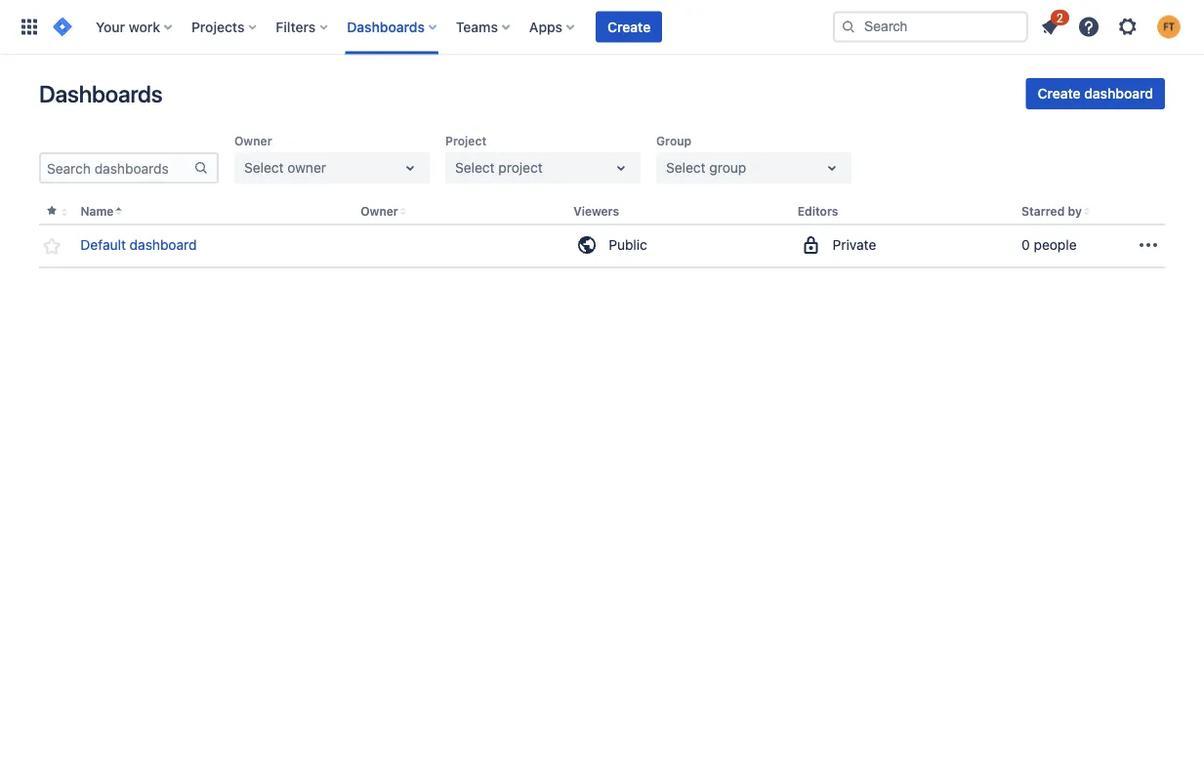 Task type: vqa. For each thing, say whether or not it's contained in the screenshot.


Task type: describe. For each thing, give the bounding box(es) containing it.
dashboards details element
[[36, 199, 1166, 269]]

select for select owner
[[244, 160, 284, 176]]

1 vertical spatial dashboards
[[39, 80, 163, 107]]

private
[[833, 237, 877, 253]]

name
[[81, 205, 114, 218]]

people
[[1034, 237, 1077, 253]]

filters button
[[270, 11, 335, 43]]

project
[[499, 160, 543, 176]]

teams
[[456, 19, 498, 35]]

select for select project
[[455, 160, 495, 176]]

select for select group
[[666, 160, 706, 176]]

work
[[129, 19, 160, 35]]

create dashboard
[[1038, 86, 1154, 102]]

name button
[[81, 205, 114, 218]]

projects
[[192, 19, 245, 35]]

dashboards inside popup button
[[347, 19, 425, 35]]

project
[[446, 134, 487, 148]]

your work
[[96, 19, 160, 35]]

settings image
[[1117, 15, 1140, 39]]

star default dashboard image
[[40, 235, 64, 258]]

group
[[710, 160, 747, 176]]

group
[[657, 134, 692, 148]]

apps
[[530, 19, 563, 35]]

public
[[609, 237, 648, 253]]

Search field
[[834, 11, 1029, 43]]

2
[[1057, 11, 1064, 24]]

select owner
[[244, 160, 326, 176]]

dashboard for default dashboard
[[130, 237, 197, 253]]

your work button
[[90, 11, 180, 43]]

Group text field
[[666, 158, 670, 178]]

create button
[[596, 11, 663, 43]]

search image
[[841, 19, 857, 35]]

Search dashboards text field
[[41, 154, 193, 182]]

open image for project
[[610, 156, 633, 180]]

starred
[[1022, 205, 1065, 218]]

open image for owner
[[399, 156, 422, 180]]

apps button
[[524, 11, 582, 43]]

0 vertical spatial owner
[[235, 134, 272, 148]]

0 people
[[1022, 237, 1077, 253]]



Task type: locate. For each thing, give the bounding box(es) containing it.
0 horizontal spatial create
[[608, 19, 651, 35]]

create inside primary 'element'
[[608, 19, 651, 35]]

create for create dashboard
[[1038, 86, 1081, 102]]

editors
[[798, 205, 839, 218]]

dashboards
[[347, 19, 425, 35], [39, 80, 163, 107]]

select project
[[455, 160, 543, 176]]

1 horizontal spatial dashboard
[[1085, 86, 1154, 102]]

dashboard down settings image
[[1085, 86, 1154, 102]]

1 horizontal spatial create
[[1038, 86, 1081, 102]]

create down notifications "image"
[[1038, 86, 1081, 102]]

0 vertical spatial dashboards
[[347, 19, 425, 35]]

dashboards down your
[[39, 80, 163, 107]]

Owner text field
[[244, 158, 248, 178]]

dashboards button
[[341, 11, 444, 43]]

1 horizontal spatial open image
[[610, 156, 633, 180]]

0 vertical spatial dashboard
[[1085, 86, 1154, 102]]

create right apps dropdown button
[[608, 19, 651, 35]]

2 open image from the left
[[610, 156, 633, 180]]

dashboards right filters popup button
[[347, 19, 425, 35]]

viewers
[[574, 205, 620, 218]]

0 horizontal spatial owner
[[235, 134, 272, 148]]

1 select from the left
[[244, 160, 284, 176]]

help image
[[1078, 15, 1101, 39]]

default dashboard
[[81, 237, 197, 253]]

select down project on the top of page
[[455, 160, 495, 176]]

appswitcher icon image
[[18, 15, 41, 39]]

filters
[[276, 19, 316, 35]]

2 select from the left
[[455, 160, 495, 176]]

notifications image
[[1039, 15, 1062, 39]]

banner containing your work
[[0, 0, 1205, 55]]

more image
[[1137, 234, 1161, 257]]

default
[[81, 237, 126, 253]]

0 horizontal spatial dashboard
[[130, 237, 197, 253]]

teams button
[[450, 11, 518, 43]]

default dashboard link
[[81, 236, 197, 255]]

projects button
[[186, 11, 264, 43]]

0 vertical spatial create
[[608, 19, 651, 35]]

dashboard
[[1085, 86, 1154, 102], [130, 237, 197, 253]]

owner button
[[361, 205, 399, 218]]

open image
[[399, 156, 422, 180], [610, 156, 633, 180]]

1 horizontal spatial owner
[[361, 205, 399, 218]]

create dashboard button
[[1026, 78, 1166, 109]]

open image
[[821, 156, 844, 180]]

banner
[[0, 0, 1205, 55]]

Project text field
[[455, 158, 459, 178]]

open image left 'group' text field in the right top of the page
[[610, 156, 633, 180]]

create for create
[[608, 19, 651, 35]]

dashboard for create dashboard
[[1085, 86, 1154, 102]]

your
[[96, 19, 125, 35]]

1 open image from the left
[[399, 156, 422, 180]]

select left owner
[[244, 160, 284, 176]]

0 horizontal spatial dashboards
[[39, 80, 163, 107]]

1 vertical spatial owner
[[361, 205, 399, 218]]

dashboard inside button
[[1085, 86, 1154, 102]]

select down "group"
[[666, 160, 706, 176]]

starred by
[[1022, 205, 1082, 218]]

owner
[[288, 160, 326, 176]]

2 horizontal spatial select
[[666, 160, 706, 176]]

1 vertical spatial dashboard
[[130, 237, 197, 253]]

3 select from the left
[[666, 160, 706, 176]]

owner
[[235, 134, 272, 148], [361, 205, 399, 218]]

0
[[1022, 237, 1031, 253]]

1 horizontal spatial dashboards
[[347, 19, 425, 35]]

by
[[1068, 205, 1082, 218]]

1 horizontal spatial select
[[455, 160, 495, 176]]

0 horizontal spatial select
[[244, 160, 284, 176]]

your profile and settings image
[[1158, 15, 1181, 39]]

jira software image
[[51, 15, 74, 39], [51, 15, 74, 39]]

0 horizontal spatial open image
[[399, 156, 422, 180]]

1 vertical spatial create
[[1038, 86, 1081, 102]]

create
[[608, 19, 651, 35], [1038, 86, 1081, 102]]

open image left project text box
[[399, 156, 422, 180]]

select group
[[666, 160, 747, 176]]

select
[[244, 160, 284, 176], [455, 160, 495, 176], [666, 160, 706, 176]]

primary element
[[12, 0, 834, 54]]

owner inside "dashboards details" element
[[361, 205, 399, 218]]

dashboard right default
[[130, 237, 197, 253]]

starred by button
[[1022, 205, 1082, 218]]



